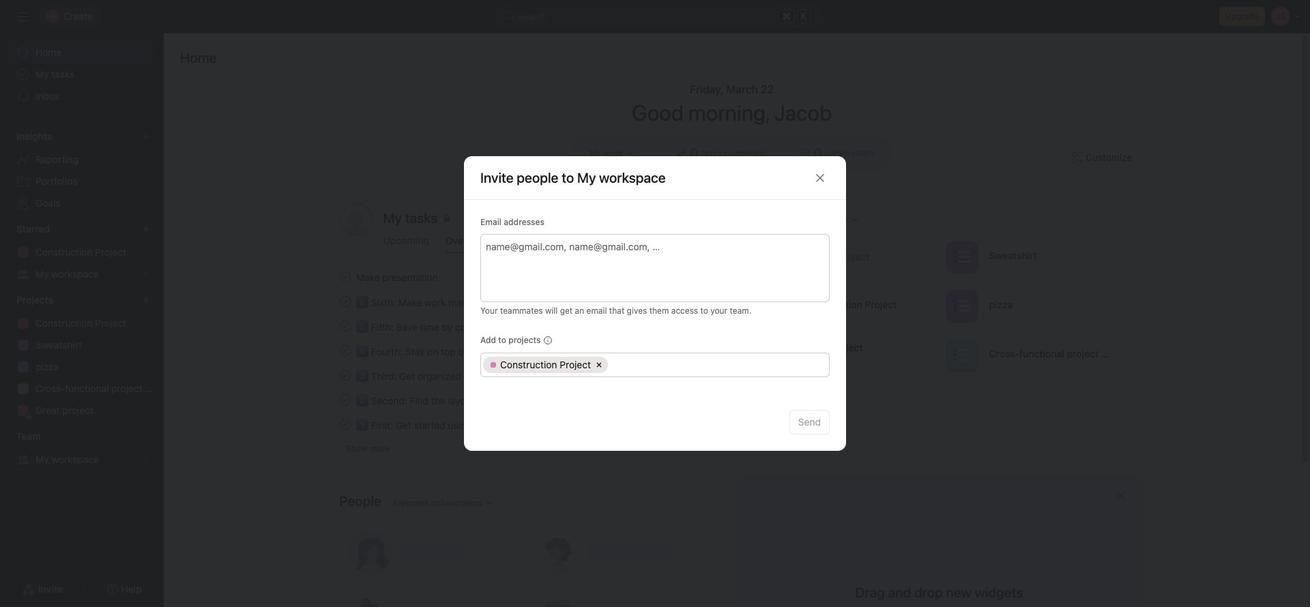 Task type: describe. For each thing, give the bounding box(es) containing it.
add profile photo image
[[339, 203, 372, 236]]

3 mark complete checkbox from the top
[[337, 392, 353, 408]]

2 mark complete image from the top
[[337, 392, 353, 408]]

hide sidebar image
[[18, 11, 29, 22]]

1 mark complete image from the top
[[337, 269, 353, 285]]

global element
[[0, 33, 164, 115]]

teams element
[[0, 424, 164, 474]]

1 mark complete checkbox from the top
[[337, 269, 353, 285]]

3 mark complete checkbox from the top
[[337, 367, 353, 383]]

1 list image from the top
[[953, 298, 970, 314]]

3 mark complete image from the top
[[337, 416, 353, 433]]

board image
[[768, 347, 784, 363]]

board image
[[768, 298, 784, 314]]

2 mark complete checkbox from the top
[[337, 343, 353, 359]]

4 mark complete checkbox from the top
[[337, 416, 353, 433]]

2 list image from the top
[[953, 347, 970, 363]]



Task type: vqa. For each thing, say whether or not it's contained in the screenshot.
projects element
yes



Task type: locate. For each thing, give the bounding box(es) containing it.
0 vertical spatial mark complete checkbox
[[337, 269, 353, 285]]

projects element
[[0, 288, 164, 424]]

dialog
[[464, 156, 846, 451], [464, 156, 846, 451]]

1 vertical spatial mark complete checkbox
[[337, 293, 353, 310]]

row
[[481, 353, 829, 377], [481, 353, 829, 377]]

2 vertical spatial mark complete checkbox
[[337, 392, 353, 408]]

name@gmail.com, name@gmail.com, … text field
[[486, 238, 822, 255], [486, 238, 822, 255]]

starred element
[[0, 217, 164, 288]]

insights element
[[0, 124, 164, 217]]

more information image
[[543, 336, 552, 345], [543, 336, 552, 345]]

close this dialog image
[[815, 172, 826, 183], [815, 172, 826, 183]]

mark complete image
[[337, 293, 353, 310], [337, 392, 353, 408], [337, 416, 353, 433]]

2 mark complete checkbox from the top
[[337, 293, 353, 310]]

1 vertical spatial mark complete image
[[337, 392, 353, 408]]

2 mark complete image from the top
[[337, 318, 353, 334]]

mark complete image
[[337, 269, 353, 285], [337, 318, 353, 334], [337, 343, 353, 359], [337, 367, 353, 383]]

Mark complete checkbox
[[337, 318, 353, 334], [337, 343, 353, 359], [337, 367, 353, 383], [337, 416, 353, 433]]

0 vertical spatial mark complete image
[[337, 293, 353, 310]]

list image
[[953, 298, 970, 314], [953, 347, 970, 363]]

list image
[[953, 249, 970, 265]]

dismiss image
[[1115, 491, 1126, 502]]

2 vertical spatial mark complete image
[[337, 416, 353, 433]]

3 mark complete image from the top
[[337, 343, 353, 359]]

list item
[[754, 236, 940, 278], [323, 289, 726, 314], [323, 314, 726, 338], [323, 338, 726, 363], [323, 363, 726, 388]]

4 mark complete image from the top
[[337, 367, 353, 383]]

cell
[[483, 357, 608, 373], [483, 357, 608, 373], [610, 357, 825, 373], [610, 357, 825, 373]]

1 mark complete image from the top
[[337, 293, 353, 310]]

Mark complete checkbox
[[337, 269, 353, 285], [337, 293, 353, 310], [337, 392, 353, 408]]

0 vertical spatial list image
[[953, 298, 970, 314]]

1 mark complete checkbox from the top
[[337, 318, 353, 334]]

1 vertical spatial list image
[[953, 347, 970, 363]]



